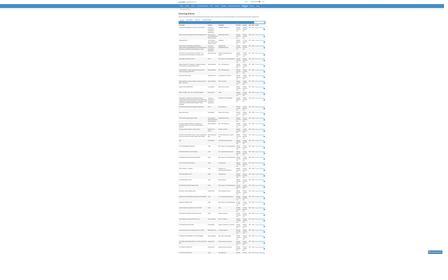 Task type: locate. For each thing, give the bounding box(es) containing it.
for inside the provision of coach and driver hire services - prior information notice (pin) & request for information (rfi)
[[260, 72, 262, 74]]

ffu for ffu 883 ny rullkrets 6 mek
[[239, 239, 242, 241]]

0 vertical spatial 7
[[260, 194, 260, 196]]

supply left delivery
[[251, 108, 255, 109]]

centro inside etapa unica - proceso de selección para la contratación de servicio público de transporte terrestre automotor especial (camionetas) para el centro de investigación palmira y sede popayan
[[241, 136, 247, 138]]

0 vertical spatial el
[[245, 65, 247, 66]]

1 vertical spatial around
[[239, 95, 243, 96]]

2 bid from the left
[[263, 179, 264, 181]]

0 horizontal spatial centro
[[241, 136, 247, 138]]

vvs
[[253, 232, 256, 233]]

bergtapp
[[256, 142, 261, 143], [257, 209, 262, 211]]

1 vertical spatial kk4
[[251, 217, 254, 218]]

customer left will
[[317, 22, 322, 23]]

supply up area#157282
[[251, 93, 255, 94]]

events
[[251, 16, 259, 20], [263, 26, 267, 27]]

0 horizontal spatial el
[[239, 136, 241, 138]]

of up notice
[[248, 70, 249, 72]]

- right unica
[[248, 130, 248, 132]]

7 for ffu 878 processrör kk4 rullkrets 7
[[260, 217, 260, 218]]

muj
[[265, 209, 268, 211]]

0 vertical spatial och
[[255, 202, 257, 203]]

1 my from the left
[[249, 26, 251, 27]]

0 horizontal spatial rfi
[[239, 164, 241, 166]]

bid left from
[[242, 179, 244, 181]]

para down 'suministro'
[[261, 63, 265, 64]]

0 vertical spatial the
[[314, 22, 316, 23]]

double
[[264, 108, 268, 109]]

my for my category
[[249, 26, 251, 27]]

my down coupa
[[260, 26, 262, 27]]

6 left mek
[[252, 239, 253, 241]]

1 vertical spatial 2023
[[251, 123, 254, 124]]

0 vertical spatial para
[[261, 63, 265, 64]]

1 horizontal spatial services
[[262, 70, 268, 72]]

1 vertical spatial kk3
[[245, 247, 247, 248]]

1 customer from the left
[[247, 22, 253, 23]]

- right rfx
[[258, 123, 258, 124]]

1 horizontal spatial an
[[335, 22, 336, 23]]

emea - france - 2023 - rfx - white pallet suppliers
[[239, 123, 271, 124]]

883
[[242, 239, 244, 241]]

0 horizontal spatial ajuste
[[244, 60, 249, 62]]

1 vertical spatial services
[[239, 181, 244, 183]]

1 horizontal spatial kk3
[[245, 247, 247, 248]]

1 vertical spatial the
[[244, 95, 245, 96]]

2 vertical spatial for
[[245, 181, 246, 183]]

0 vertical spatial events
[[251, 16, 259, 20]]

of left parts
[[244, 115, 245, 117]]

my left category on the top of page
[[249, 26, 251, 27]]

ringfenced
[[253, 85, 260, 87]]

0 vertical spatial investigación
[[255, 65, 266, 66]]

around right fence
[[243, 87, 247, 89]]

with right you
[[332, 22, 334, 23]]

#43930:
[[250, 179, 255, 181]]

invitation
[[336, 22, 342, 23]]

sibanye inside sibanye stillwater rfi - ringfenced - installation of paliside fence around the new saffy shaft main store
[[239, 85, 244, 87]]

gunilla
[[252, 209, 256, 211]]

0 vertical spatial centro
[[247, 65, 253, 66]]

1 horizontal spatial centro
[[247, 65, 253, 66]]

investigación down 'suministro'
[[255, 65, 266, 66]]

1 horizontal spatial my
[[260, 26, 262, 27]]

0 horizontal spatial para
[[261, 63, 265, 64]]

the down req
[[246, 181, 248, 183]]

digital donor wall
[[239, 53, 250, 55]]

0 horizontal spatial my
[[249, 26, 251, 27]]

and inside rfi sibanye stillwater |ringfenced | demolition and rehabilitations wpl & epl lower risk |pgm marikana operations
[[267, 164, 269, 166]]

882
[[242, 247, 244, 248]]

2 etapa from the top
[[239, 130, 243, 132]]

stillwater up colour
[[244, 108, 250, 109]]

1 bid from the left
[[242, 179, 244, 181]]

2023 left rfx
[[251, 123, 254, 124]]

1 horizontal spatial rfi
[[250, 85, 252, 87]]

3 ffu from the top
[[239, 217, 242, 218]]

6 left el on the bottom of page
[[252, 202, 253, 203]]

sourcing left add-
[[324, 7, 330, 9]]

stillwater inside the sibanye stillwater : supply and install of high brick wall all around the stacking area#157282
[[244, 93, 250, 94]]

events up a
[[251, 16, 259, 20]]

of
[[248, 70, 249, 72], [261, 93, 263, 94], [263, 108, 264, 109], [244, 115, 245, 117]]

services down spot
[[239, 181, 244, 183]]

add-ons link
[[332, 6, 340, 9]]

main
[[259, 87, 262, 89]]

0 vertical spatial rfi
[[250, 85, 252, 87]]

invitation
[[255, 179, 261, 181]]

centro
[[247, 65, 253, 66], [241, 136, 247, 138]]

sibanye inside the sibanye stillwater : supply and install of high brick wall all around the stacking area#157282
[[239, 93, 244, 94]]

de up automotor at bottom right
[[250, 132, 252, 134]]

1 horizontal spatial for
[[260, 72, 262, 74]]

for up phase on the right bottom of page
[[265, 179, 266, 181]]

events for sourcing events
[[251, 16, 259, 20]]

2 horizontal spatial la
[[270, 130, 271, 132]]

5 ffu from the top
[[239, 239, 242, 241]]

with
[[253, 22, 255, 23], [332, 22, 334, 23]]

the inside the sibanye stillwater : supply and install of high brick wall all around the stacking area#157282
[[244, 95, 245, 96]]

|pgm
[[262, 166, 266, 168]]

ffu left 878
[[239, 217, 242, 218]]

information down provision
[[239, 72, 246, 74]]

bid.
[[343, 22, 346, 23]]

ffu left 884
[[239, 232, 242, 233]]

processrör
[[245, 217, 251, 218]]

business performance link
[[303, 6, 322, 9]]

2 an from the left
[[335, 22, 336, 23]]

& inside rfi sibanye stillwater |ringfenced | demolition and rehabilitations wpl & epl lower risk |pgm marikana operations
[[251, 166, 252, 168]]

1 horizontal spatial to
[[291, 22, 292, 23]]

-
[[268, 70, 268, 72], [252, 85, 253, 87], [260, 85, 261, 87], [243, 123, 244, 124], [250, 123, 250, 124], [254, 123, 254, 124], [258, 123, 258, 124], [248, 130, 248, 132]]

0 vertical spatial for
[[260, 72, 262, 74]]

: up stacking
[[250, 93, 250, 94]]

supply for stacking
[[251, 93, 255, 94]]

el right en
[[245, 65, 247, 66]]

profile link
[[246, 6, 253, 9]]

la up transporte
[[270, 130, 271, 132]]

1 vertical spatial events
[[263, 26, 267, 27]]

la inside etapa ajuste documental-suministro e instalación de geomembrana para reservorio de agua en el centro de investigación la suiza
[[266, 65, 268, 66]]

services inside spot bid from req #43930: invitation to bid for implementation services for the board information system phase 2 (bis2)
[[239, 181, 244, 183]]

1 vertical spatial el
[[239, 136, 241, 138]]

kk3 left rullkrets
[[239, 224, 242, 226]]

an left "invitation"
[[335, 22, 336, 23]]

ajuste
[[257, 36, 262, 38], [244, 60, 249, 62]]

rullkrets
[[254, 194, 259, 196], [247, 202, 252, 203], [254, 217, 259, 218], [247, 232, 252, 233], [247, 239, 252, 241], [249, 247, 255, 248]]

invoices link
[[285, 6, 294, 9]]

ffu for ffu 874 mark/bygg kk4 rullkrets 7
[[239, 194, 242, 196]]

supply inside sibanye stillwater : supply and delivery  of double decker bag black + colour print
[[251, 108, 255, 109]]

1 ffu from the top
[[239, 194, 242, 196]]

sourcing
[[324, 7, 330, 9], [238, 16, 250, 20]]

0 vertical spatial supply
[[251, 93, 255, 94]]

palmira
[[260, 136, 266, 138]]

epl
[[253, 166, 255, 168]]

stillwater up wpl
[[247, 164, 252, 166]]

request
[[255, 72, 260, 74]]

de right reservorio
[[274, 63, 276, 64]]

the inside sibanye stillwater rfi - ringfenced - installation of paliside fence around the new saffy shaft main store
[[248, 87, 249, 89]]

marikana
[[266, 166, 271, 168]]

la
[[263, 36, 265, 38], [266, 65, 268, 66], [270, 130, 271, 132]]

kk4 right mark/bygg
[[251, 194, 254, 196]]

4 ffu from the top
[[239, 232, 242, 233]]

an
[[285, 22, 287, 23], [335, 22, 336, 23]]

1 etapa from the top
[[239, 60, 243, 62]]

training
[[239, 100, 244, 102]]

0 vertical spatial :
[[250, 93, 250, 94]]

2 ffu from the top
[[239, 202, 242, 203]]

the left provision
[[239, 70, 241, 72]]

centro down 'terrestre'
[[241, 136, 247, 138]]

rullkrets left mek
[[247, 239, 252, 241]]

area#157282
[[251, 95, 259, 96]]

rullkrets up el on the bottom of page
[[254, 194, 259, 196]]

information down the hire
[[262, 72, 269, 74]]

of inside the sibanye stillwater : supply and install of high brick wall all around the stacking area#157282
[[261, 93, 263, 94]]

1 horizontal spatial customer
[[317, 22, 322, 23]]

etapa inside etapa unica - proceso de selección para la contratación de servicio público de transporte terrestre automotor especial (camionetas) para el centro de investigación palmira y sede popayan
[[239, 130, 243, 132]]

asn
[[281, 7, 284, 9]]

ny left rullkrets
[[242, 224, 244, 226]]

1 horizontal spatial para
[[266, 130, 269, 132]]

ffu left 874
[[239, 194, 242, 196]]

ffu for ffu 885 ny rullkrets 6 el och automation
[[239, 202, 242, 203]]

replacement
[[266, 46, 274, 47]]

de up servicio
[[256, 130, 258, 132]]

0 horizontal spatial bid
[[242, 179, 244, 181]]

sibanye stillwater : supply and install of high brick wall all around the stacking area#157282
[[239, 93, 273, 96]]

you
[[329, 22, 331, 23]]

stillwater
[[244, 85, 250, 87], [244, 93, 250, 94], [244, 108, 250, 109], [247, 164, 252, 166]]

the left the new
[[248, 87, 249, 89]]

0 vertical spatial ajuste
[[257, 36, 262, 38]]

ny
[[245, 202, 246, 203], [242, 224, 244, 226], [245, 232, 246, 233], [245, 239, 246, 241], [247, 247, 249, 248]]

sibanye for sibanye stillwater : supply and install of high brick wall all around the stacking area#157282
[[239, 93, 244, 94]]

6 left vvs
[[252, 232, 253, 233]]

1 horizontal spatial bid
[[263, 179, 264, 181]]

customer right next
[[247, 22, 253, 23]]

1 horizontal spatial information
[[253, 181, 259, 183]]

sibanye inside sibanye stillwater : supply and delivery  of double decker bag black + colour print
[[239, 108, 244, 109]]

el inside etapa unica - proceso de selección para la contratación de servicio público de transporte terrestre automotor especial (camionetas) para el centro de investigación palmira y sede popayan
[[239, 136, 241, 138]]

digital
[[239, 53, 243, 55]]

0 horizontal spatial la
[[263, 36, 265, 38]]

6 ffu from the top
[[239, 247, 242, 248]]

etapa inside etapa ajuste documental-suministro e instalación de geomembrana para reservorio de agua en el centro de investigación la suiza
[[239, 60, 243, 62]]

to inside spot bid from req #43930: invitation to bid for implementation services for the board information system phase 2 (bis2)
[[261, 179, 262, 181]]

de up (camionetas)
[[265, 132, 267, 134]]

och right el on the bottom of page
[[255, 202, 257, 203]]

1 horizontal spatial ajuste
[[257, 36, 262, 38]]

2 my from the left
[[260, 26, 262, 27]]

: inside the sibanye stillwater : supply and install of high brick wall all around the stacking area#157282
[[250, 93, 250, 94]]

ajuste left a at the right of page
[[257, 36, 262, 38]]

rfi inside rfi sibanye stillwater |ringfenced | demolition and rehabilitations wpl & epl lower risk |pgm marikana operations
[[239, 164, 241, 166]]

sibanye up rehabilitations
[[242, 164, 246, 166]]

investigación
[[255, 65, 266, 66], [249, 136, 260, 138]]

kiruna
[[256, 78, 260, 79]]

etapa up contratación
[[239, 130, 243, 132]]

2 vertical spatial the
[[246, 181, 248, 183]]

my category link
[[248, 25, 259, 28]]

1 vertical spatial for
[[265, 179, 266, 181]]

2 horizontal spatial para
[[273, 134, 276, 136]]

stillwater down balkongbyte hermelinsgatan kiruna at the top of page
[[244, 85, 250, 87]]

1 horizontal spatial la
[[266, 65, 268, 66]]

cotizacion
[[265, 36, 273, 38]]

1 horizontal spatial sourcing
[[324, 7, 330, 9]]

Search text field
[[339, 29, 354, 32]]

for down the hire
[[260, 72, 262, 74]]

selección
[[258, 130, 266, 132]]

around
[[243, 87, 247, 89], [239, 95, 243, 96]]

kk3 right 882
[[245, 247, 247, 248]]

ny right 882
[[247, 247, 249, 248]]

add-
[[333, 7, 336, 9]]

services right the hire
[[262, 70, 268, 72]]

customer
[[247, 22, 253, 23], [317, 22, 322, 23]]

815 byggentreprenad gunilla bergtapp 259 muj
[[239, 209, 268, 211]]

0 horizontal spatial for
[[245, 181, 246, 183]]

tab list
[[238, 25, 354, 28]]

la left suiza
[[266, 65, 268, 66]]

1 vertical spatial the
[[239, 70, 241, 72]]

1 vertical spatial la
[[266, 65, 268, 66]]

sibanye for sibanye stillwater : supply and delivery  of double decker bag black + colour print
[[239, 108, 244, 109]]

1 vertical spatial :
[[250, 108, 250, 109]]

to left bid.
[[342, 22, 343, 23]]

el
[[245, 65, 247, 66], [239, 136, 241, 138]]

business
[[305, 7, 311, 9]]

etapa unica - proceso de selección para la contratación de servicio público de transporte terrestre automotor especial (camionetas) para el centro de investigación palmira y sede popayan
[[239, 130, 276, 140]]

2 vertical spatial la
[[270, 130, 271, 132]]

and left driver
[[253, 70, 255, 72]]

my for my events
[[260, 26, 262, 27]]

2 horizontal spatial to
[[342, 22, 343, 23]]

6 for mek
[[252, 239, 253, 241]]

1 horizontal spatial och
[[259, 247, 262, 248]]

el inside etapa ajuste documental-suministro e instalación de geomembrana para reservorio de agua en el centro de investigación la suiza
[[245, 65, 247, 66]]

centro up coach
[[247, 65, 253, 66]]

0 vertical spatial around
[[243, 87, 247, 89]]

white
[[258, 123, 262, 124]]

resin
[[249, 149, 252, 151]]

stillwater inside sibanye stillwater : supply and delivery  of double decker bag black + colour print
[[244, 108, 250, 109]]

learn
[[292, 22, 295, 23]]

service/time sheets link
[[262, 6, 279, 9]]

2 : from the top
[[250, 108, 250, 109]]

the for bid
[[246, 181, 248, 183]]

0 horizontal spatial services
[[239, 181, 244, 183]]

stillwater inside sibanye stillwater rfi - ringfenced - installation of paliside fence around the new saffy shaft main store
[[244, 85, 250, 87]]

coupa supplier portal image
[[237, 0, 263, 5]]

6 for vvs
[[252, 232, 253, 233]]

0 horizontal spatial customer
[[247, 22, 253, 23]]

ny right 883
[[245, 239, 246, 241]]

rullkrets left el on the bottom of page
[[247, 202, 252, 203]]

6 for el
[[252, 202, 253, 203]]

0 horizontal spatial och
[[255, 202, 257, 203]]

ny right 885
[[245, 202, 246, 203]]

navigation
[[326, 0, 354, 4]]

|ringfenced
[[252, 164, 260, 166]]

proceso
[[249, 130, 255, 132]]

1 horizontal spatial the
[[314, 22, 316, 23]]

0 horizontal spatial the
[[239, 70, 241, 72]]

installation
[[261, 85, 267, 87]]

supply inside the sibanye stillwater : supply and install of high brick wall all around the stacking area#157282
[[251, 93, 255, 94]]

0 horizontal spatial sourcing
[[238, 16, 250, 20]]

0 vertical spatial sourcing
[[324, 7, 330, 9]]

1 vertical spatial 7
[[260, 217, 260, 218]]

supply left parts
[[239, 115, 243, 117]]

ajuste inside etapa ajuste documental-suministro e instalación de geomembrana para reservorio de agua en el centro de investigación la suiza
[[244, 60, 249, 62]]

automation
[[257, 202, 264, 203]]

& left epl at the right bottom
[[251, 166, 252, 168]]

rfi up rehabilitations
[[239, 164, 241, 166]]

och left mark
[[259, 247, 262, 248]]

and left delivery
[[255, 108, 257, 109]]

1 vertical spatial bergtapp
[[257, 209, 262, 211]]

print
[[248, 110, 250, 111]]

sibanye up the black
[[239, 108, 244, 109]]

tab list containing all public
[[238, 25, 354, 28]]

lab
[[242, 46, 245, 47]]

1 horizontal spatial events
[[263, 26, 267, 27]]

1 vertical spatial och
[[259, 247, 262, 248]]

0 vertical spatial services
[[262, 70, 268, 72]]

of left high at right top
[[261, 93, 263, 94]]

0 vertical spatial kk4
[[251, 194, 254, 196]]

information down "invitation"
[[253, 181, 259, 183]]

for down from
[[245, 181, 246, 183]]

setup link
[[341, 6, 348, 9]]

: inside sibanye stillwater : supply and delivery  of double decker bag black + colour print
[[250, 108, 250, 109]]

rfi up the new
[[250, 85, 252, 87]]

1 vertical spatial etapa
[[239, 130, 243, 132]]

sibanye for sibanye stillwater rfi - ringfenced - installation of paliside fence around the new saffy shaft main store
[[239, 85, 244, 87]]

7 down the 815 byggentreprenad gunilla bergtapp 259 muj
[[260, 217, 260, 218]]

events down community
[[263, 26, 267, 27]]

0 horizontal spatial events
[[251, 16, 259, 20]]

systems
[[251, 172, 256, 173]]

1 vertical spatial centro
[[241, 136, 247, 138]]

wall
[[269, 93, 271, 94]]

1 horizontal spatial el
[[245, 65, 247, 66]]

0 horizontal spatial with
[[253, 22, 255, 23]]

1 vertical spatial investigación
[[249, 136, 260, 138]]

to left learn
[[291, 22, 292, 23]]

0 vertical spatial etapa
[[239, 60, 243, 62]]

0 vertical spatial the
[[248, 87, 249, 89]]

1 vertical spatial rfi
[[239, 164, 241, 166]]

ffu left 883
[[239, 239, 242, 241]]

1 vertical spatial sourcing
[[238, 16, 250, 20]]

emergency warning systems ( lights & sirens)
[[239, 172, 267, 173]]

of left double
[[263, 108, 264, 109]]

1 horizontal spatial with
[[332, 22, 334, 23]]

para inside etapa ajuste documental-suministro e instalación de geomembrana para reservorio de agua en el centro de investigación la suiza
[[261, 63, 265, 64]]

kk4 right processrör
[[251, 217, 254, 218]]

with left a
[[253, 22, 255, 23]]

balkongbyte
[[239, 78, 246, 79]]

high
[[263, 93, 265, 94]]

the inside spot bid from req #43930: invitation to bid for implementation services for the board information system phase 2 (bis2)
[[246, 181, 248, 183]]

& right "lights"
[[262, 172, 262, 173]]

ffu for ffu 882 kk3 ny rullkrets 6 bygg och mark
[[239, 247, 242, 248]]

- left the prior
[[268, 70, 268, 72]]

sibanye inside rfi sibanye stillwater |ringfenced | demolition and rehabilitations wpl & epl lower risk |pgm marikana operations
[[242, 164, 246, 166]]

0 horizontal spatial an
[[285, 22, 287, 23]]

sourcing link
[[322, 6, 331, 9]]

1 : from the top
[[250, 93, 250, 94]]

& right the (pin)
[[254, 72, 255, 74]]

services inside the provision of coach and driver hire services - prior information notice (pin) & request for information (rfi)
[[262, 70, 268, 72]]

0 horizontal spatial kk3
[[239, 224, 242, 226]]

from
[[244, 179, 247, 181]]

ajuste up instalación
[[244, 60, 249, 62]]

0 horizontal spatial to
[[261, 179, 262, 181]]

2 customer from the left
[[317, 22, 322, 23]]

1 vertical spatial ajuste
[[244, 60, 249, 62]]

1 vertical spatial supply
[[251, 108, 255, 109]]

bid up the system
[[263, 179, 264, 181]]

ffu left 882
[[239, 247, 242, 248]]



Task type: vqa. For each thing, say whether or not it's contained in the screenshot.
Help
no



Task type: describe. For each thing, give the bounding box(es) containing it.
878
[[242, 217, 244, 218]]

ffu for ffu 878 processrör kk4 rullkrets 7
[[239, 217, 242, 218]]

montering
[[250, 142, 256, 143]]

instalación
[[239, 63, 248, 64]]

byggentreprenad
[[242, 209, 252, 211]]

874
[[242, 194, 244, 196]]

1 an from the left
[[285, 22, 287, 23]]

investigación inside etapa ajuste documental-suministro e instalación de geomembrana para reservorio de agua en el centro de investigación la suiza
[[255, 65, 266, 66]]

spot
[[239, 179, 242, 181]]

itb
[[274, 46, 276, 47]]

my events
[[260, 26, 267, 27]]

terrestre
[[239, 134, 247, 136]]

884
[[242, 232, 244, 233]]

259,
[[262, 142, 264, 143]]

france
[[244, 123, 249, 124]]

ny for 884
[[245, 232, 246, 233]]

public
[[268, 22, 272, 23]]

provision
[[242, 70, 247, 72]]

sourcing for sourcing
[[324, 7, 330, 9]]

de down name
[[245, 36, 247, 38]]

de down automotor at bottom right
[[247, 136, 249, 138]]

rullkrets down gunilla
[[254, 217, 259, 218]]

centro inside etapa ajuste documental-suministro e instalación de geomembrana para reservorio de agua en el centro de investigación la suiza
[[247, 65, 253, 66]]

7 for ffu 874 mark/bygg kk4 rullkrets 7
[[260, 194, 260, 196]]

contratación
[[239, 132, 249, 134]]

event
[[239, 33, 243, 34]]

kk4 for processrör
[[251, 217, 254, 218]]

brick
[[266, 93, 269, 94]]

+
[[243, 110, 243, 111]]

de down the geomembrana
[[253, 65, 255, 66]]

rfi inside sibanye stillwater rfi - ringfenced - installation of paliside fence around the new saffy shaft main store
[[250, 85, 252, 87]]

category
[[251, 26, 257, 27]]

hire
[[260, 70, 262, 72]]

black
[[239, 110, 242, 111]]

and inside sibanye stillwater : supply and delivery  of double decker bag black + colour print
[[255, 108, 257, 109]]

2
[[268, 181, 269, 183]]

servicio
[[252, 132, 258, 134]]

ffu 874 mark/bygg kk4 rullkrets 7
[[239, 194, 260, 196]]

1 vertical spatial para
[[266, 130, 269, 132]]

information inside spot bid from req #43930: invitation to bid for implementation services for the board information system phase 2 (bis2)
[[253, 181, 259, 183]]

participation.
[[306, 22, 314, 23]]

rullkrets left bygg
[[249, 247, 255, 248]]

and inside the sibanye stillwater : supply and install of high brick wall all around the stacking area#157282
[[255, 93, 257, 94]]

my category
[[249, 26, 257, 27]]

mek
[[253, 239, 256, 241]]

ny for 885
[[245, 202, 246, 203]]

0 horizontal spatial information
[[239, 72, 246, 74]]

- right emea
[[243, 123, 244, 124]]

msb lab exhaust fans-motors removal and replacement itb
[[239, 46, 276, 47]]

my events link
[[259, 25, 268, 28]]

supply for print
[[251, 108, 255, 109]]

- left rfx
[[254, 123, 254, 124]]

removal
[[258, 46, 263, 47]]

risk
[[259, 166, 262, 168]]

2 horizontal spatial for
[[265, 179, 266, 181]]

will
[[323, 22, 324, 23]]

- up main
[[260, 85, 261, 87]]

: for stacking
[[250, 93, 250, 94]]

el
[[253, 202, 254, 203]]

stillwater for the
[[244, 93, 250, 94]]

6 left – in the bottom of the page
[[249, 224, 250, 226]]

documental-
[[249, 60, 259, 62]]

(pin)
[[250, 72, 253, 74]]

supply of parts incinerator
[[239, 115, 257, 117]]

training ammunition 2023
[[239, 100, 254, 102]]

prior
[[269, 70, 271, 72]]

ventilation
[[251, 224, 257, 226]]

stillwater for colour
[[244, 108, 250, 109]]

rfx
[[255, 123, 257, 124]]

kk4 for mark/bygg
[[251, 194, 254, 196]]

1 with from the left
[[253, 22, 255, 23]]

de down 'documental-'
[[248, 63, 250, 64]]

0 vertical spatial 2023
[[251, 100, 254, 102]]

install
[[258, 93, 261, 94]]

around inside the sibanye stillwater : supply and install of high brick wall all around the stacking area#157282
[[239, 95, 243, 96]]

the provision of coach and driver hire services - prior information notice (pin) & request for information (rfi)
[[239, 70, 272, 74]]

reservorio
[[265, 63, 274, 64]]

agua
[[239, 65, 243, 66]]

6 left bygg
[[255, 247, 256, 248]]

asn link
[[279, 6, 285, 9]]

259
[[262, 209, 264, 211]]

of
[[268, 85, 269, 87]]

all
[[272, 93, 273, 94]]

home link
[[239, 6, 246, 9]]

stillwater inside rfi sibanye stillwater |ringfenced | demolition and rehabilitations wpl & epl lower risk |pgm marikana operations
[[247, 164, 252, 166]]

& inside the provision of coach and driver hire services - prior information notice (pin) & request for information (rfi)
[[254, 72, 255, 74]]

transporte
[[267, 132, 276, 134]]

etapa for etapa ajuste documental-suministro e instalación de geomembrana para reservorio de agua en el centro de investigación la suiza
[[239, 60, 243, 62]]

and inside the provision of coach and driver hire services - prior information notice (pin) & request for information (rfi)
[[253, 70, 255, 72]]

etapa for etapa unica - proceso de selección para la contratación de servicio público de transporte terrestre automotor especial (camionetas) para el centro de investigación palmira y sede popayan
[[239, 130, 243, 132]]

- up saffy
[[252, 85, 253, 87]]

la inside etapa unica - proceso de selección para la contratación de servicio público de transporte terrestre automotor especial (camionetas) para el centro de investigación palmira y sede popayan
[[270, 130, 271, 132]]

profile
[[247, 7, 252, 9]]

utpb-
[[239, 157, 243, 158]]

and right removal at top
[[263, 46, 266, 47]]

sibanye stillwater rfi - ringfenced - installation of paliside fence around the new saffy shaft main store
[[239, 85, 274, 89]]

906
[[239, 142, 241, 143]]

the for stillwater
[[244, 95, 245, 96]]

evento
[[239, 36, 245, 38]]

your
[[241, 22, 244, 23]]

sede
[[267, 136, 271, 138]]

investigación inside etapa unica - proceso de selección para la contratación de servicio público de transporte terrestre automotor especial (camionetas) para el centro de investigación palmira y sede popayan
[[249, 136, 260, 138]]

sirens)
[[263, 172, 267, 173]]

a
[[256, 22, 256, 23]]

water
[[239, 149, 243, 151]]

assistant
[[253, 157, 258, 158]]

orders link
[[254, 6, 261, 9]]

2 with from the left
[[332, 22, 334, 23]]

0 vertical spatial kk3
[[239, 224, 242, 226]]

coupa
[[257, 22, 261, 23]]

público
[[259, 132, 265, 134]]

of inside sibanye stillwater : supply and delivery  of double decker bag black + colour print
[[263, 108, 264, 109]]

(camionetas)
[[263, 134, 273, 136]]

events for my events
[[263, 26, 267, 27]]

community
[[261, 22, 268, 23]]

stacking
[[246, 95, 251, 96]]

ffu 885 ny rullkrets 6 el och automation
[[239, 202, 264, 203]]

the inside the provision of coach and driver hire services - prior information notice (pin) & request for information (rfi)
[[239, 70, 241, 72]]

0 vertical spatial bergtapp
[[256, 142, 261, 143]]

msb
[[239, 46, 242, 47]]

water softening resin
[[239, 149, 252, 151]]

all public link
[[238, 25, 247, 28]]

operations
[[239, 168, 246, 170]]

rullkrets
[[244, 224, 249, 226]]

- inside the provision of coach and driver hire services - prior information notice (pin) & request for information (rfi)
[[268, 70, 268, 72]]

home
[[240, 7, 244, 9]]

lights
[[258, 172, 261, 173]]

ffu for ffu 884 ny rullkrets 6 vvs
[[239, 232, 242, 233]]

sourcing for sourcing events
[[238, 16, 250, 20]]

0 vertical spatial la
[[263, 36, 265, 38]]

lower
[[255, 166, 259, 168]]

add-ons
[[333, 7, 339, 9]]

more
[[296, 22, 299, 23]]

885
[[242, 202, 244, 203]]

wpl
[[248, 166, 251, 168]]

& left montering
[[249, 142, 250, 143]]

store
[[263, 87, 266, 89]]

ons
[[336, 7, 339, 9]]

2 horizontal spatial information
[[262, 72, 269, 74]]

- inside etapa unica - proceso de selección para la contratación de servicio público de transporte terrestre automotor especial (camionetas) para el centro de investigación palmira y sede popayan
[[248, 130, 248, 132]]

ny for 883
[[245, 239, 246, 241]]

- right france
[[250, 123, 250, 124]]

2 vertical spatial supply
[[239, 115, 243, 117]]

2 vertical spatial para
[[273, 134, 276, 136]]

around inside sibanye stillwater rfi - ringfenced - installation of paliside fence around the new saffy shaft main store
[[243, 87, 247, 89]]

balkongbyte hermelinsgatan kiruna
[[239, 78, 260, 79]]

: for print
[[250, 108, 250, 109]]

sourcing events
[[238, 16, 259, 20]]

warning
[[246, 172, 251, 173]]

demolition
[[261, 164, 267, 166]]

rullkrets left vvs
[[247, 232, 252, 233]]

and right more
[[299, 22, 301, 23]]

stillwater for new
[[244, 85, 250, 87]]

of inside the provision of coach and driver hire services - prior information notice (pin) & request for information (rfi)
[[248, 70, 249, 72]]

driver
[[256, 70, 259, 72]]

orders
[[255, 7, 260, 9]]



